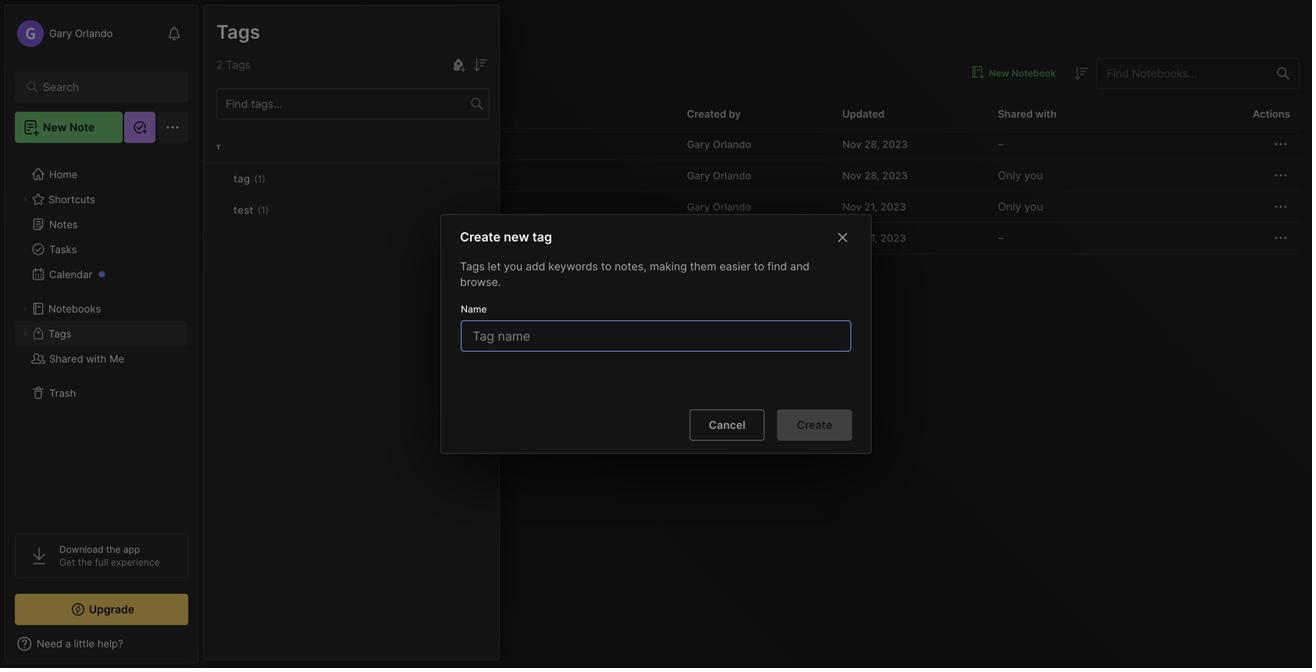 Task type: describe. For each thing, give the bounding box(es) containing it.
Search text field
[[43, 80, 168, 95]]

new for new note
[[43, 121, 67, 134]]

tree inside main element
[[5, 152, 198, 520]]

calendar
[[49, 268, 92, 280]]

21, inside untitled row
[[865, 201, 878, 213]]

actions
[[1253, 108, 1291, 120]]

title button
[[216, 100, 678, 128]]

gary orlando for untitled
[[687, 201, 752, 213]]

2 to from the left
[[754, 260, 765, 273]]

new note
[[43, 121, 95, 134]]

tags inside tags let you add keywords to notes, making them easier to find and browse.
[[460, 260, 485, 273]]

experience
[[111, 557, 160, 568]]

only you for nov 21, 2023
[[998, 200, 1044, 213]]

create for create new tag
[[460, 229, 501, 245]]

untitled button
[[241, 199, 300, 214]]

cancel button
[[690, 409, 765, 441]]

upgrade button
[[15, 594, 188, 625]]

nov 21, 2023 inside test row
[[843, 232, 906, 244]]

( for tag
[[254, 173, 258, 185]]

you inside tags let you add keywords to notes, making them easier to find and browse.
[[504, 260, 523, 273]]

nov inside test row
[[843, 232, 862, 244]]

nov for hello row
[[843, 169, 862, 181]]

notebooks element
[[203, 0, 1313, 668]]

trash
[[49, 387, 76, 399]]

notes
[[49, 218, 78, 230]]

first notebook row
[[216, 129, 1300, 160]]

by
[[729, 108, 741, 120]]

1 for test
[[261, 205, 266, 216]]

only for nov 28, 2023
[[998, 169, 1022, 182]]

gary for hello
[[687, 169, 710, 181]]

with
[[1036, 108, 1057, 120]]

create new tag image
[[449, 56, 468, 74]]

cancel
[[709, 418, 746, 432]]

2 for 2 notebooks
[[216, 67, 222, 80]]

Name text field
[[471, 321, 845, 351]]

create new tag
[[460, 229, 552, 245]]

2023 inside test row
[[881, 232, 906, 244]]

2 notebooks
[[216, 67, 280, 80]]

notebooks
[[225, 67, 280, 80]]

home
[[49, 168, 78, 180]]

with
[[86, 353, 107, 365]]

app
[[123, 544, 140, 555]]

note
[[69, 121, 95, 134]]

test
[[234, 204, 254, 216]]

28, for only you
[[865, 169, 880, 181]]

2023 for untitled row
[[881, 201, 906, 213]]

2023 for first notebook row
[[883, 138, 908, 150]]

nov for untitled row
[[843, 201, 862, 213]]

close image
[[834, 228, 852, 247]]

create button
[[777, 409, 852, 441]]

– inside first notebook row
[[998, 138, 1004, 151]]

shared with me link
[[15, 346, 188, 371]]

you for nov 28, 2023
[[1025, 169, 1044, 182]]

tags up title
[[226, 58, 251, 71]]

name
[[461, 304, 487, 315]]

you for nov 21, 2023
[[1025, 200, 1044, 213]]

hello button
[[241, 168, 286, 183]]

1 vertical spatial tag
[[533, 229, 552, 245]]

tag ( 1 )
[[234, 173, 266, 185]]

orlando inside first notebook row
[[713, 138, 752, 150]]

untitled
[[261, 201, 300, 213]]

keywords
[[549, 260, 598, 273]]

Find Notebooks… text field
[[1098, 61, 1268, 86]]

actions button
[[1145, 100, 1300, 128]]

1 vertical spatial the
[[78, 557, 92, 568]]

new for new notebook
[[989, 68, 1010, 79]]

nov 21, 2023 inside untitled row
[[843, 201, 906, 213]]

home link
[[15, 162, 188, 187]]

2023 for hello row
[[883, 169, 908, 181]]

hello row
[[216, 160, 1300, 191]]

( for test
[[258, 205, 261, 216]]

created by
[[687, 108, 741, 120]]

untitled row
[[216, 191, 1300, 223]]

test ( 1 )
[[234, 204, 269, 216]]



Task type: locate. For each thing, give the bounding box(es) containing it.
0 vertical spatial 1
[[258, 173, 262, 185]]

0 vertical spatial (
[[254, 173, 258, 185]]

) inside tag ( 1 )
[[262, 173, 266, 185]]

1 inside test ( 1 )
[[261, 205, 266, 216]]

tree
[[5, 152, 198, 520]]

gary orlando inside hello row
[[687, 169, 752, 181]]

main element
[[0, 0, 203, 668]]

expand tags image
[[20, 329, 30, 338]]

2 for 2 tags
[[216, 58, 223, 71]]

tag inside row group
[[234, 173, 250, 185]]

add
[[526, 260, 546, 273]]

0 vertical spatial orlando
[[713, 138, 752, 150]]

shared
[[49, 353, 83, 365]]

orlando down hello row
[[713, 201, 752, 213]]

28,
[[865, 138, 880, 150], [865, 169, 880, 181]]

only inside untitled row
[[998, 200, 1022, 213]]

0 vertical spatial the
[[106, 544, 121, 555]]

orlando for untitled
[[713, 201, 752, 213]]

create
[[460, 229, 501, 245], [797, 418, 833, 432]]

gary orlando
[[687, 138, 752, 150], [687, 169, 752, 181], [687, 201, 752, 213]]

tags up shared
[[48, 328, 71, 340]]

2023
[[883, 138, 908, 150], [883, 169, 908, 181], [881, 201, 906, 213], [881, 232, 906, 244]]

orlando
[[713, 138, 752, 150], [713, 169, 752, 181], [713, 201, 752, 213]]

gary orlando for hello
[[687, 169, 752, 181]]

1 vertical spatial notebooks
[[48, 303, 101, 315]]

1 vertical spatial nov 28, 2023
[[843, 169, 908, 181]]

28, inside first notebook row
[[865, 138, 880, 150]]

trash link
[[15, 381, 188, 406]]

notes link
[[15, 212, 188, 237]]

browse.
[[460, 275, 501, 289]]

gary orlando down first notebook row
[[687, 169, 752, 181]]

gary inside hello row
[[687, 169, 710, 181]]

new inside main element
[[43, 121, 67, 134]]

orlando inside untitled row
[[713, 201, 752, 213]]

1 horizontal spatial tag
[[533, 229, 552, 245]]

1 for tag
[[258, 173, 262, 185]]

nov 28, 2023 for –
[[843, 138, 908, 150]]

1 28, from the top
[[865, 138, 880, 150]]

create for create
[[797, 418, 833, 432]]

expand notebooks image
[[20, 304, 30, 313]]

orlando down first notebook row
[[713, 169, 752, 181]]

0 vertical spatial nov 28, 2023
[[843, 138, 908, 150]]

t
[[216, 143, 221, 151]]

0 vertical spatial tag
[[234, 173, 250, 185]]

the up full
[[106, 544, 121, 555]]

tags button
[[15, 321, 188, 346]]

1 nov 21, 2023 from the top
[[843, 201, 906, 213]]

0 horizontal spatial to
[[601, 260, 612, 273]]

0 vertical spatial only
[[998, 169, 1022, 182]]

new left notebook
[[989, 68, 1010, 79]]

2 inside notebooks element
[[216, 67, 222, 80]]

you
[[1025, 169, 1044, 182], [1025, 200, 1044, 213], [504, 260, 523, 273]]

tags up 2 tags
[[216, 20, 260, 43]]

– inside test row
[[998, 231, 1004, 245]]

calendar button
[[15, 262, 188, 287]]

nov for first notebook row
[[843, 138, 862, 150]]

download
[[59, 544, 104, 555]]

0 vertical spatial 21,
[[865, 201, 878, 213]]

4 nov from the top
[[843, 232, 862, 244]]

2 only from the top
[[998, 200, 1022, 213]]

the down "download"
[[78, 557, 92, 568]]

2 only you from the top
[[998, 200, 1044, 213]]

2 tags
[[216, 58, 251, 71]]

them
[[690, 260, 717, 273]]

1 – from the top
[[998, 138, 1004, 151]]

orlando inside hello row
[[713, 169, 752, 181]]

tasks
[[49, 243, 77, 255]]

2 gary orlando from the top
[[687, 169, 752, 181]]

( inside test ( 1 )
[[258, 205, 261, 216]]

created by button
[[678, 100, 833, 128]]

1 gary from the top
[[687, 138, 710, 150]]

1 inside tag ( 1 )
[[258, 173, 262, 185]]

easier
[[720, 260, 751, 273]]

Find tags… text field
[[217, 93, 471, 114]]

only
[[998, 169, 1022, 182], [998, 200, 1022, 213]]

2 21, from the top
[[865, 232, 878, 244]]

21,
[[865, 201, 878, 213], [865, 232, 878, 244]]

tags let you add keywords to notes, making them easier to find and browse.
[[460, 260, 810, 289]]

0 vertical spatial –
[[998, 138, 1004, 151]]

3 gary orlando from the top
[[687, 201, 752, 213]]

find
[[768, 260, 787, 273]]

tags inside button
[[48, 328, 71, 340]]

0 horizontal spatial notebooks
[[48, 303, 101, 315]]

(
[[254, 173, 258, 185], [258, 205, 261, 216]]

only you inside untitled row
[[998, 200, 1044, 213]]

you inside untitled row
[[1025, 200, 1044, 213]]

2 vertical spatial orlando
[[713, 201, 752, 213]]

row group containing –
[[216, 129, 1300, 254]]

only you for nov 28, 2023
[[998, 169, 1044, 182]]

)
[[262, 173, 266, 185], [266, 205, 269, 216]]

1 vertical spatial 21,
[[865, 232, 878, 244]]

2 vertical spatial gary
[[687, 201, 710, 213]]

orlando down by
[[713, 138, 752, 150]]

the
[[106, 544, 121, 555], [78, 557, 92, 568]]

21, inside test row
[[865, 232, 878, 244]]

1 horizontal spatial to
[[754, 260, 765, 273]]

nov 28, 2023
[[843, 138, 908, 150], [843, 169, 908, 181]]

nov 28, 2023 inside hello row
[[843, 169, 908, 181]]

new notebook button
[[970, 64, 1056, 83]]

) right test
[[266, 205, 269, 216]]

notebook
[[1012, 68, 1056, 79]]

shared with
[[998, 108, 1057, 120]]

1 21, from the top
[[865, 201, 878, 213]]

( left hello
[[254, 173, 258, 185]]

create inside button
[[797, 418, 833, 432]]

1 vertical spatial only
[[998, 200, 1022, 213]]

1 to from the left
[[601, 260, 612, 273]]

notebooks
[[216, 20, 315, 43], [48, 303, 101, 315]]

row group inside notebooks element
[[216, 129, 1300, 254]]

3 nov from the top
[[843, 201, 862, 213]]

2 vertical spatial you
[[504, 260, 523, 273]]

1 vertical spatial gary
[[687, 169, 710, 181]]

new
[[504, 229, 529, 245]]

orlando for hello
[[713, 169, 752, 181]]

1 up untitled button
[[258, 173, 262, 185]]

2 28, from the top
[[865, 169, 880, 181]]

only for nov 21, 2023
[[998, 200, 1022, 213]]

0 horizontal spatial the
[[78, 557, 92, 568]]

tag right new
[[533, 229, 552, 245]]

gary orlando inside untitled row
[[687, 201, 752, 213]]

0 vertical spatial new
[[989, 68, 1010, 79]]

( inside tag ( 1 )
[[254, 173, 258, 185]]

gary orlando down hello row
[[687, 201, 752, 213]]

( right test
[[258, 205, 261, 216]]

1 only you from the top
[[998, 169, 1044, 182]]

2 – from the top
[[998, 231, 1004, 245]]

1 horizontal spatial the
[[106, 544, 121, 555]]

tags
[[216, 20, 260, 43], [226, 58, 251, 71], [460, 260, 485, 273], [48, 328, 71, 340]]

–
[[998, 138, 1004, 151], [998, 231, 1004, 245]]

shared
[[998, 108, 1033, 120]]

gary orlando down created by
[[687, 138, 752, 150]]

None search field
[[43, 77, 168, 96]]

nov inside hello row
[[843, 169, 862, 181]]

1 gary orlando from the top
[[687, 138, 752, 150]]

created
[[687, 108, 727, 120]]

gary for untitled
[[687, 201, 710, 213]]

tag
[[234, 173, 250, 185], [533, 229, 552, 245]]

1 orlando from the top
[[713, 138, 752, 150]]

nov 21, 2023
[[843, 201, 906, 213], [843, 232, 906, 244]]

2 vertical spatial gary orlando
[[687, 201, 752, 213]]

1 vertical spatial )
[[266, 205, 269, 216]]

making
[[650, 260, 687, 273]]

let
[[488, 260, 501, 273]]

tasks button
[[15, 237, 188, 262]]

new
[[989, 68, 1010, 79], [43, 121, 67, 134]]

shared with me
[[49, 353, 124, 365]]

tag up test
[[234, 173, 250, 185]]

) for tag
[[262, 173, 266, 185]]

row group containing tag
[[204, 132, 499, 248]]

1 nov from the top
[[843, 138, 862, 150]]

notebooks down calendar
[[48, 303, 101, 315]]

updated
[[843, 108, 885, 120]]

1 horizontal spatial notebooks
[[216, 20, 315, 43]]

1 vertical spatial create
[[797, 418, 833, 432]]

2 gary from the top
[[687, 169, 710, 181]]

0 vertical spatial gary
[[687, 138, 710, 150]]

gary inside untitled row
[[687, 201, 710, 213]]

2 orlando from the top
[[713, 169, 752, 181]]

get
[[59, 557, 75, 568]]

only inside hello row
[[998, 169, 1022, 182]]

shortcuts
[[48, 193, 95, 205]]

0 horizontal spatial tag
[[234, 173, 250, 185]]

2 nov 21, 2023 from the top
[[843, 232, 906, 244]]

0 vertical spatial create
[[460, 229, 501, 245]]

1 right test
[[261, 205, 266, 216]]

tags up the browse.
[[460, 260, 485, 273]]

) inside test ( 1 )
[[266, 205, 269, 216]]

1 horizontal spatial new
[[989, 68, 1010, 79]]

shared with button
[[989, 100, 1145, 128]]

gary
[[687, 138, 710, 150], [687, 169, 710, 181], [687, 201, 710, 213]]

new inside button
[[989, 68, 1010, 79]]

1 nov 28, 2023 from the top
[[843, 138, 908, 150]]

notebooks up the notebooks at the top of page
[[216, 20, 315, 43]]

0 vertical spatial notebooks
[[216, 20, 315, 43]]

0 vertical spatial nov 21, 2023
[[843, 201, 906, 213]]

and
[[791, 260, 810, 273]]

0 horizontal spatial new
[[43, 121, 67, 134]]

full
[[95, 557, 108, 568]]

new notebook
[[989, 68, 1056, 79]]

you inside hello row
[[1025, 169, 1044, 182]]

notebooks link
[[15, 296, 188, 321]]

0 vertical spatial only you
[[998, 169, 1044, 182]]

1 only from the top
[[998, 169, 1022, 182]]

3 orlando from the top
[[713, 201, 752, 213]]

updated button
[[833, 100, 989, 128]]

nov 28, 2023 inside first notebook row
[[843, 138, 908, 150]]

2 nov from the top
[[843, 169, 862, 181]]

0 vertical spatial you
[[1025, 169, 1044, 182]]

to left find at the right top of page
[[754, 260, 765, 273]]

2023 inside hello row
[[883, 169, 908, 181]]

1 vertical spatial 28,
[[865, 169, 880, 181]]

nov
[[843, 138, 862, 150], [843, 169, 862, 181], [843, 201, 862, 213], [843, 232, 862, 244]]

to
[[601, 260, 612, 273], [754, 260, 765, 273]]

2
[[216, 58, 223, 71], [216, 67, 222, 80]]

0 vertical spatial gary orlando
[[687, 138, 752, 150]]

only you
[[998, 169, 1044, 182], [998, 200, 1044, 213]]

1 horizontal spatial create
[[797, 418, 833, 432]]

hello
[[261, 169, 286, 181]]

nov 28, 2023 for only you
[[843, 169, 908, 181]]

28, inside hello row
[[865, 169, 880, 181]]

0 vertical spatial )
[[262, 173, 266, 185]]

1 vertical spatial new
[[43, 121, 67, 134]]

1 vertical spatial 1
[[261, 205, 266, 216]]

test row
[[216, 223, 1300, 254]]

me
[[109, 353, 124, 365]]

1 vertical spatial nov 21, 2023
[[843, 232, 906, 244]]

1 vertical spatial orlando
[[713, 169, 752, 181]]

1
[[258, 173, 262, 185], [261, 205, 266, 216]]

gary inside first notebook row
[[687, 138, 710, 150]]

2023 inside untitled row
[[881, 201, 906, 213]]

) up untitled button
[[262, 173, 266, 185]]

tree containing home
[[5, 152, 198, 520]]

title
[[225, 108, 247, 120]]

3 gary from the top
[[687, 201, 710, 213]]

1 vertical spatial gary orlando
[[687, 169, 752, 181]]

gary orlando inside first notebook row
[[687, 138, 752, 150]]

1 vertical spatial –
[[998, 231, 1004, 245]]

1 vertical spatial you
[[1025, 200, 1044, 213]]

new left the "note" on the left top of page
[[43, 121, 67, 134]]

upgrade
[[89, 603, 135, 616]]

nov inside first notebook row
[[843, 138, 862, 150]]

2 nov 28, 2023 from the top
[[843, 169, 908, 181]]

2023 inside first notebook row
[[883, 138, 908, 150]]

none search field inside main element
[[43, 77, 168, 96]]

row group
[[216, 129, 1300, 254], [204, 132, 499, 248]]

) for test
[[266, 205, 269, 216]]

notes,
[[615, 260, 647, 273]]

only you inside hello row
[[998, 169, 1044, 182]]

0 horizontal spatial create
[[460, 229, 501, 245]]

1 vertical spatial only you
[[998, 200, 1044, 213]]

nov inside untitled row
[[843, 201, 862, 213]]

shortcuts button
[[15, 187, 188, 212]]

download the app get the full experience
[[59, 544, 160, 568]]

1 vertical spatial (
[[258, 205, 261, 216]]

notebooks inside main element
[[48, 303, 101, 315]]

0 vertical spatial 28,
[[865, 138, 880, 150]]

28, for –
[[865, 138, 880, 150]]

to left 'notes,'
[[601, 260, 612, 273]]



Task type: vqa. For each thing, say whether or not it's contained in the screenshot.
tab
no



